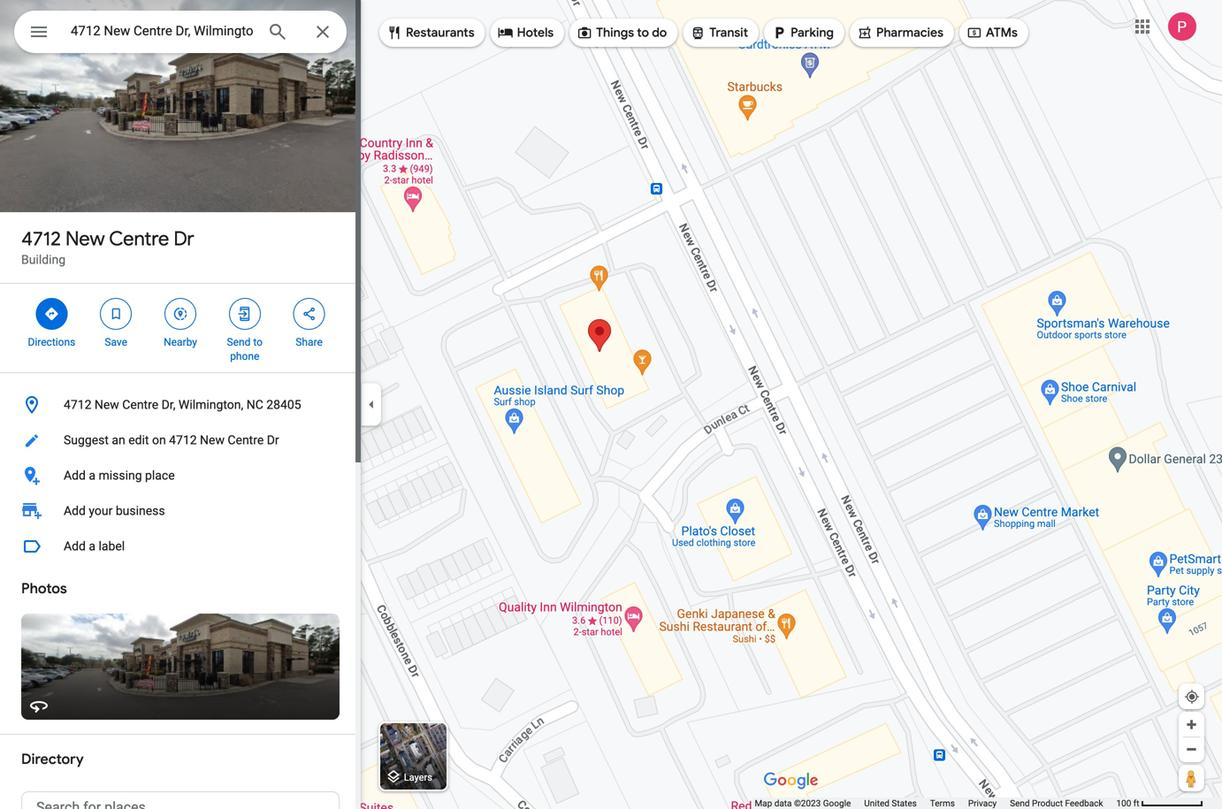 Task type: describe. For each thing, give the bounding box(es) containing it.
4712 new centre dr main content
[[0, 0, 361, 809]]

actions for 4712 new centre dr region
[[0, 284, 361, 372]]

an
[[112, 433, 125, 448]]

4712 new centre dr, wilmington, nc 28405 button
[[0, 387, 361, 423]]

add for add your business
[[64, 504, 86, 518]]

to inside send to phone
[[253, 336, 263, 348]]


[[28, 19, 50, 45]]

add a label button
[[0, 529, 361, 564]]


[[690, 23, 706, 42]]

terms button
[[930, 798, 955, 809]]

 transit
[[690, 23, 748, 42]]

save
[[105, 336, 127, 348]]

add for add a label
[[64, 539, 86, 554]]

map data ©2023 google
[[755, 798, 851, 809]]

4712 New Centre Dr, Wilmington, NC 28405 field
[[14, 11, 347, 53]]

google maps element
[[0, 0, 1222, 809]]

centre for dr
[[109, 226, 169, 251]]

 atms
[[967, 23, 1018, 42]]

united states
[[864, 798, 917, 809]]

new for dr
[[65, 226, 105, 251]]

share
[[296, 336, 323, 348]]

 parking
[[771, 23, 834, 42]]

missing
[[99, 468, 142, 483]]

2 horizontal spatial 4712
[[169, 433, 197, 448]]


[[387, 23, 402, 42]]

zoom in image
[[1185, 718, 1198, 731]]

dr inside 4712 new centre dr building
[[174, 226, 194, 251]]

 things to do
[[577, 23, 667, 42]]

photos
[[21, 580, 67, 598]]

wilmington,
[[179, 398, 243, 412]]

nc
[[247, 398, 263, 412]]

states
[[892, 798, 917, 809]]

 restaurants
[[387, 23, 475, 42]]

directory
[[21, 750, 84, 769]]

add your business link
[[0, 494, 361, 529]]


[[857, 23, 873, 42]]

feedback
[[1065, 798, 1103, 809]]


[[172, 304, 188, 324]]


[[498, 23, 514, 42]]

add your business
[[64, 504, 165, 518]]

new for dr,
[[95, 398, 119, 412]]

send to phone
[[227, 336, 263, 363]]


[[301, 304, 317, 324]]

send for send to phone
[[227, 336, 251, 348]]

collapse side panel image
[[362, 395, 381, 414]]

add a label
[[64, 539, 125, 554]]

centre for dr,
[[122, 398, 158, 412]]

footer inside google maps element
[[755, 798, 1117, 809]]

100 ft button
[[1117, 798, 1204, 809]]

on
[[152, 433, 166, 448]]

©2023
[[794, 798, 821, 809]]

4712 for dr,
[[64, 398, 91, 412]]

suggest
[[64, 433, 109, 448]]

google account: payton hansen  
(payton.hansen@adept.ai) image
[[1168, 12, 1197, 41]]

a for label
[[89, 539, 96, 554]]

privacy button
[[968, 798, 997, 809]]

send product feedback
[[1010, 798, 1103, 809]]

parking
[[791, 25, 834, 41]]

terms
[[930, 798, 955, 809]]

data
[[774, 798, 792, 809]]

add a missing place
[[64, 468, 175, 483]]

 button
[[14, 11, 64, 57]]

label
[[99, 539, 125, 554]]



Task type: locate. For each thing, give the bounding box(es) containing it.
1 vertical spatial new
[[95, 398, 119, 412]]

add down suggest
[[64, 468, 86, 483]]

centre up 
[[109, 226, 169, 251]]

 search field
[[14, 11, 347, 57]]

1 vertical spatial 4712
[[64, 398, 91, 412]]

your
[[89, 504, 113, 518]]

do
[[652, 25, 667, 41]]

layers
[[404, 772, 432, 783]]

4712 right on
[[169, 433, 197, 448]]

show your location image
[[1184, 689, 1200, 705]]

ft
[[1134, 798, 1140, 809]]

dr up  at the top of the page
[[174, 226, 194, 251]]

1 horizontal spatial send
[[1010, 798, 1030, 809]]

new down "wilmington,"
[[200, 433, 225, 448]]

1 horizontal spatial 4712
[[64, 398, 91, 412]]

send left product
[[1010, 798, 1030, 809]]


[[44, 304, 60, 324]]

dr inside suggest an edit on 4712 new centre dr button
[[267, 433, 279, 448]]

4712 inside 4712 new centre dr building
[[21, 226, 61, 251]]

send
[[227, 336, 251, 348], [1010, 798, 1030, 809]]

0 vertical spatial new
[[65, 226, 105, 251]]

suggest an edit on 4712 new centre dr button
[[0, 423, 361, 458]]

none text field inside 4712 new centre dr main content
[[21, 792, 340, 809]]

a
[[89, 468, 96, 483], [89, 539, 96, 554]]

1 vertical spatial to
[[253, 336, 263, 348]]

add left the label
[[64, 539, 86, 554]]


[[967, 23, 983, 42]]

things
[[596, 25, 634, 41]]

28405
[[266, 398, 301, 412]]

united
[[864, 798, 890, 809]]

0 vertical spatial centre
[[109, 226, 169, 251]]

a for missing
[[89, 468, 96, 483]]


[[577, 23, 593, 42]]

2 a from the top
[[89, 539, 96, 554]]

hotels
[[517, 25, 554, 41]]

2 vertical spatial new
[[200, 433, 225, 448]]

1 vertical spatial dr
[[267, 433, 279, 448]]

to inside  things to do
[[637, 25, 649, 41]]

centre left dr,
[[122, 398, 158, 412]]

1 vertical spatial send
[[1010, 798, 1030, 809]]

business
[[116, 504, 165, 518]]

new inside 4712 new centre dr building
[[65, 226, 105, 251]]

None field
[[71, 20, 253, 42]]

privacy
[[968, 798, 997, 809]]

send up phone
[[227, 336, 251, 348]]

centre inside 4712 new centre dr building
[[109, 226, 169, 251]]

google
[[823, 798, 851, 809]]

add for add a missing place
[[64, 468, 86, 483]]

add left your
[[64, 504, 86, 518]]

 hotels
[[498, 23, 554, 42]]

4712 new centre dr, wilmington, nc 28405
[[64, 398, 301, 412]]


[[108, 304, 124, 324]]

add a missing place button
[[0, 458, 361, 494]]

send inside send to phone
[[227, 336, 251, 348]]

0 vertical spatial 4712
[[21, 226, 61, 251]]

0 vertical spatial add
[[64, 468, 86, 483]]

0 vertical spatial send
[[227, 336, 251, 348]]

pharmacies
[[876, 25, 944, 41]]

map
[[755, 798, 772, 809]]

add
[[64, 468, 86, 483], [64, 504, 86, 518], [64, 539, 86, 554]]

dr
[[174, 226, 194, 251], [267, 433, 279, 448]]

new
[[65, 226, 105, 251], [95, 398, 119, 412], [200, 433, 225, 448]]

2 vertical spatial add
[[64, 539, 86, 554]]

to up phone
[[253, 336, 263, 348]]

building
[[21, 253, 66, 267]]

100 ft
[[1117, 798, 1140, 809]]

new up building
[[65, 226, 105, 251]]

atms
[[986, 25, 1018, 41]]

to
[[637, 25, 649, 41], [253, 336, 263, 348]]

place
[[145, 468, 175, 483]]

1 horizontal spatial dr
[[267, 433, 279, 448]]

1 vertical spatial add
[[64, 504, 86, 518]]

directions
[[28, 336, 75, 348]]

centre
[[109, 226, 169, 251], [122, 398, 158, 412], [228, 433, 264, 448]]

 pharmacies
[[857, 23, 944, 42]]

united states button
[[864, 798, 917, 809]]


[[237, 304, 253, 324]]

transit
[[710, 25, 748, 41]]

None text field
[[21, 792, 340, 809]]

2 add from the top
[[64, 504, 86, 518]]

1 add from the top
[[64, 468, 86, 483]]

100
[[1117, 798, 1131, 809]]

0 horizontal spatial 4712
[[21, 226, 61, 251]]

4712 up suggest
[[64, 398, 91, 412]]

phone
[[230, 350, 259, 363]]

centre down nc
[[228, 433, 264, 448]]

0 horizontal spatial to
[[253, 336, 263, 348]]

show street view coverage image
[[1179, 765, 1205, 792]]

1 a from the top
[[89, 468, 96, 483]]

a left the missing
[[89, 468, 96, 483]]

footer
[[755, 798, 1117, 809]]

dr down 28405
[[267, 433, 279, 448]]

0 vertical spatial dr
[[174, 226, 194, 251]]


[[771, 23, 787, 42]]

3 add from the top
[[64, 539, 86, 554]]

0 horizontal spatial send
[[227, 336, 251, 348]]

none field inside 4712 new centre dr, wilmington, nc 28405 field
[[71, 20, 253, 42]]

2 vertical spatial centre
[[228, 433, 264, 448]]

send product feedback button
[[1010, 798, 1103, 809]]

send for send product feedback
[[1010, 798, 1030, 809]]

nearby
[[164, 336, 197, 348]]

4712 for dr
[[21, 226, 61, 251]]

1 vertical spatial centre
[[122, 398, 158, 412]]

dr,
[[162, 398, 176, 412]]

4712
[[21, 226, 61, 251], [64, 398, 91, 412], [169, 433, 197, 448]]

1 horizontal spatial to
[[637, 25, 649, 41]]

0 horizontal spatial dr
[[174, 226, 194, 251]]

new up an
[[95, 398, 119, 412]]

edit
[[128, 433, 149, 448]]

product
[[1032, 798, 1063, 809]]

0 vertical spatial to
[[637, 25, 649, 41]]

2 vertical spatial 4712
[[169, 433, 197, 448]]

0 vertical spatial a
[[89, 468, 96, 483]]

to left do
[[637, 25, 649, 41]]

1 vertical spatial a
[[89, 539, 96, 554]]

a left the label
[[89, 539, 96, 554]]

send inside button
[[1010, 798, 1030, 809]]

suggest an edit on 4712 new centre dr
[[64, 433, 279, 448]]

footer containing map data ©2023 google
[[755, 798, 1117, 809]]

zoom out image
[[1185, 743, 1198, 756]]

restaurants
[[406, 25, 475, 41]]

4712 up building
[[21, 226, 61, 251]]

4712 new centre dr building
[[21, 226, 194, 267]]



Task type: vqa. For each thing, say whether or not it's contained in the screenshot.


